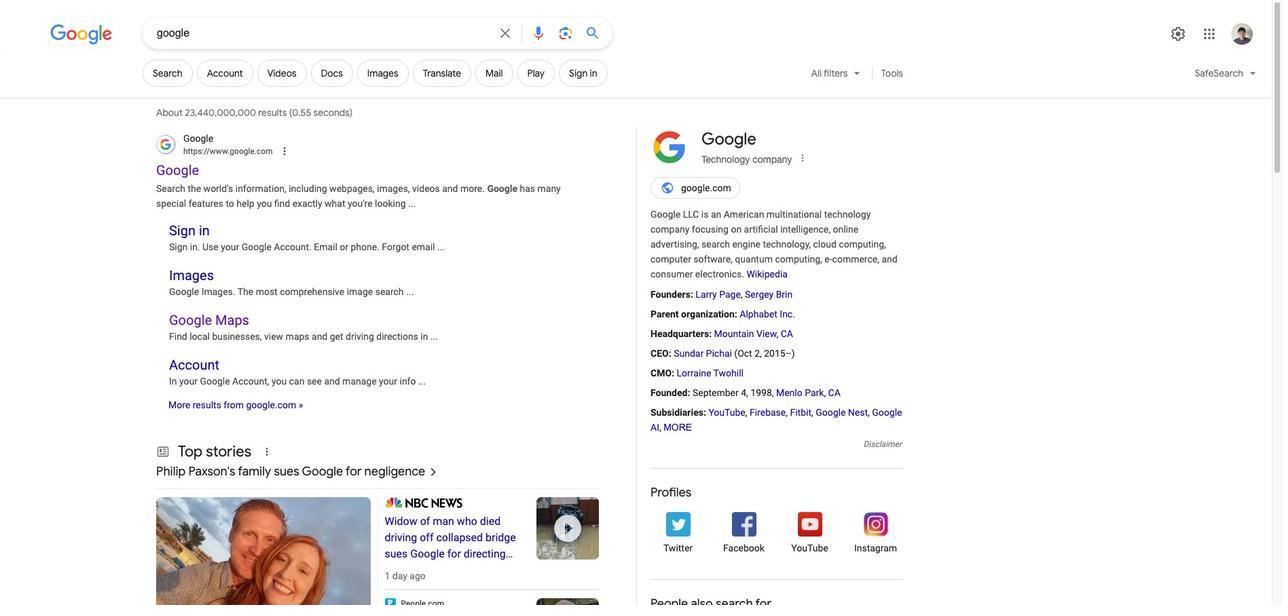 Task type: vqa. For each thing, say whether or not it's contained in the screenshot.
'CA'
yes



Task type: describe. For each thing, give the bounding box(es) containing it.
twitter link
[[651, 513, 706, 556]]

driving inside widow of man who died driving off collapsed bridge sues google for  directing him there
[[385, 532, 417, 545]]

computer
[[651, 254, 691, 265]]

2 vertical spatial sign
[[169, 242, 188, 253]]

all filters button
[[803, 60, 870, 92]]

and inside google llc is an american multinational technology company focusing on artificial intelligence, online advertising, search engine technology, cloud computing, computer software, quantum computing, e-commerce, and consumer electronics.
[[882, 254, 898, 265]]

ago
[[410, 571, 426, 582]]

profiles
[[651, 486, 692, 502]]

information,
[[236, 183, 286, 194]]

, down founded : september 4, 1998, menlo park, ca
[[746, 408, 748, 419]]

day
[[393, 571, 407, 582]]

top stories heading
[[178, 443, 251, 462]]

google nest link
[[816, 408, 868, 419]]

Search search field
[[157, 26, 489, 43]]

google image
[[50, 24, 113, 45]]

mail link
[[476, 60, 513, 87]]

for inside widow of man who died driving off collapsed bridge sues google for  directing him there
[[447, 548, 461, 561]]

looking ...
[[375, 198, 416, 209]]

google llc is an american multinational technology company focusing on artificial intelligence, online advertising, search engine technology, cloud computing, computer software, quantum computing, e-commerce, and consumer electronics.
[[651, 209, 898, 280]]

google inside heading
[[302, 464, 343, 480]]

can
[[289, 377, 305, 387]]

company inside google llc is an american multinational technology company focusing on artificial intelligence, online advertising, search engine technology, cloud computing, computer software, quantum computing, e-commerce, and consumer electronics.
[[651, 224, 690, 235]]

cmo : lorraine twohill
[[651, 368, 744, 379]]

most
[[256, 287, 278, 298]]

sues inside philip paxson's family sues google for negligence link
[[274, 464, 299, 480]]

online
[[833, 224, 859, 235]]

, left fitbit 'link'
[[786, 408, 788, 419]]

instagram
[[855, 544, 897, 555]]

translate link
[[413, 60, 471, 87]]

you inside has many special features to help you find exactly what you're looking ...
[[257, 198, 272, 209]]

1 horizontal spatial company
[[753, 154, 792, 165]]

an
[[711, 209, 722, 220]]

(0.55
[[289, 107, 311, 119]]

profiles heading
[[651, 486, 692, 502]]

: up 'mountain'
[[735, 309, 738, 320]]

0 vertical spatial in
[[590, 67, 597, 79]]

philip paxson's family sues google for negligence link
[[156, 464, 442, 481]]

ceo : sundar pichai (oct 2, 2015–)
[[651, 348, 795, 359]]

and left more.
[[442, 183, 458, 194]]

disclaimer link
[[864, 440, 902, 450]]

more.
[[461, 183, 485, 194]]

1 vertical spatial search
[[375, 287, 404, 298]]

info
[[400, 377, 416, 387]]

brin
[[776, 289, 793, 300]]

google ai link
[[651, 408, 902, 434]]

: for sundar
[[669, 348, 672, 359]]

twohill
[[714, 368, 744, 379]]

help
[[237, 198, 255, 209]]

in your google account, you can see and manage your info ...
[[169, 377, 426, 387]]

google.com link
[[651, 177, 740, 199]]

1 horizontal spatial images link
[[357, 60, 409, 87]]

1 vertical spatial youtube
[[792, 544, 829, 555]]

focusing
[[692, 224, 729, 235]]

1 vertical spatial account link
[[169, 358, 219, 374]]

electronics.
[[696, 269, 744, 280]]

google inside google ai
[[872, 408, 902, 419]]

google.com
[[681, 183, 731, 194]]

negligence
[[365, 464, 425, 480]]

multinational
[[767, 209, 822, 220]]

llc
[[683, 209, 699, 220]]

2,
[[755, 348, 762, 359]]

facebook
[[724, 544, 765, 555]]

facebook link
[[717, 513, 772, 556]]

lorraine twohill link
[[677, 368, 744, 379]]

0 horizontal spatial youtube
[[709, 408, 746, 419]]

0 vertical spatial results
[[258, 107, 287, 119]]

0 horizontal spatial ca
[[781, 329, 793, 339]]

1
[[385, 571, 390, 582]]

sign inside navigation
[[569, 67, 588, 79]]

1 vertical spatial in
[[199, 223, 210, 239]]

1 horizontal spatial youtube link
[[783, 513, 838, 556]]

in
[[169, 377, 177, 387]]

search image
[[585, 25, 601, 41]]

use
[[202, 242, 219, 253]]

businesses,
[[212, 332, 262, 342]]

: for youtube
[[704, 408, 706, 419]]

exactly
[[293, 198, 322, 209]]

: for september
[[688, 388, 690, 399]]

images.
[[201, 287, 235, 298]]

0 vertical spatial sign in link
[[559, 60, 608, 87]]

top
[[178, 443, 203, 462]]

founded : september 4, 1998, menlo park, ca
[[651, 388, 841, 399]]

seconds)
[[314, 107, 353, 119]]

1 vertical spatial sign in link
[[169, 223, 210, 239]]

more
[[664, 423, 692, 434]]

0 vertical spatial sign in
[[569, 67, 597, 79]]

image
[[347, 287, 373, 298]]

google images. the most comprehensive image search ...
[[169, 287, 414, 298]]

more
[[168, 400, 190, 411]]

0 horizontal spatial your
[[179, 377, 198, 387]]

google.com »
[[246, 400, 303, 411]]

sign in. use your google account. email or phone. forgot email ...
[[169, 242, 445, 253]]

https://www.google.com
[[183, 147, 273, 156]]

1 vertical spatial you
[[272, 377, 287, 387]]

artificial
[[744, 224, 778, 235]]

from
[[224, 400, 244, 411]]

play link
[[517, 60, 555, 87]]

sundar
[[674, 348, 704, 359]]

search inside google llc is an american multinational technology company focusing on artificial intelligence, online advertising, search engine technology, cloud computing, computer software, quantum computing, e-commerce, and consumer electronics.
[[702, 239, 730, 250]]

webpages,
[[330, 183, 375, 194]]

, left sergey
[[741, 289, 743, 300]]

google heading
[[702, 129, 757, 149]]

search the world's information, including webpages, images, videos and more. google
[[156, 183, 518, 194]]

what
[[325, 198, 345, 209]]

fitbit link
[[790, 408, 812, 419]]

google inside widow of man who died driving off collapsed bridge sues google for  directing him there
[[410, 548, 445, 561]]

on
[[731, 224, 742, 235]]

find
[[274, 198, 290, 209]]

account,
[[232, 377, 269, 387]]

0 horizontal spatial youtube link
[[709, 408, 746, 419]]

2 vertical spatial in
[[421, 332, 428, 342]]

all
[[811, 67, 822, 79]]

maps
[[286, 332, 309, 342]]

google maps
[[169, 313, 249, 329]]

firebase
[[750, 408, 786, 419]]

widow of man who died driving off collapsed bridge sues google for  directing him there
[[385, 516, 516, 578]]

in.
[[190, 242, 200, 253]]

technology
[[824, 209, 871, 220]]

top stories
[[178, 443, 251, 462]]

disclaimer
[[864, 440, 902, 450]]

parent
[[651, 309, 679, 320]]



Task type: locate. For each thing, give the bounding box(es) containing it.
, more
[[660, 423, 692, 434]]

subsidiaries
[[651, 408, 704, 419]]

search by image image
[[558, 25, 574, 41]]

0 horizontal spatial images link
[[169, 268, 214, 284]]

has many special features to help you find exactly what you're looking ...
[[156, 183, 561, 209]]

about
[[156, 107, 183, 119]]

founded
[[651, 388, 688, 399]]

for
[[346, 464, 362, 480], [447, 548, 461, 561]]

1 vertical spatial sign
[[169, 223, 196, 239]]

widow of man who died driving off collapsed bridge sues google for  directing him there heading
[[385, 516, 516, 578]]

sign left the in.
[[169, 242, 188, 253]]

inc.
[[780, 309, 795, 320]]

features
[[189, 198, 223, 209]]

september
[[693, 388, 739, 399]]

0 vertical spatial account link
[[197, 60, 253, 87]]

: left "sundar"
[[669, 348, 672, 359]]

comprehensive
[[280, 287, 345, 298]]

navigation
[[0, 60, 1272, 98], [143, 60, 608, 87]]

1 horizontal spatial ca
[[828, 388, 841, 399]]

search right image
[[375, 287, 404, 298]]

1 vertical spatial search
[[156, 183, 185, 194]]

paxson's
[[188, 464, 235, 480]]

search for search the world's information, including webpages, images, videos and more. google
[[156, 183, 185, 194]]

1 horizontal spatial sign in link
[[559, 60, 608, 87]]

images down the in.
[[169, 268, 214, 284]]

... right info
[[418, 377, 426, 387]]

and left get
[[312, 332, 328, 342]]

of
[[420, 516, 430, 529]]

0 horizontal spatial search
[[375, 287, 404, 298]]

play
[[527, 67, 545, 79]]

(oct
[[735, 348, 752, 359]]

cmo
[[651, 368, 672, 379]]

find
[[169, 332, 187, 342]]

you left can
[[272, 377, 287, 387]]

tools button
[[875, 60, 910, 87]]

0 vertical spatial ca
[[781, 329, 793, 339]]

0 vertical spatial search
[[153, 67, 182, 79]]

search for search
[[153, 67, 182, 79]]

1 horizontal spatial your
[[221, 242, 239, 253]]

nbc news image
[[385, 498, 462, 509]]

account up '23,440,000,000'
[[207, 67, 243, 79]]

engine
[[733, 239, 761, 250]]

1 vertical spatial driving
[[385, 532, 417, 545]]

1 horizontal spatial computing,
[[839, 239, 886, 250]]

search by voice image
[[531, 25, 547, 41]]

all filters
[[811, 67, 848, 79]]

0 vertical spatial company
[[753, 154, 792, 165]]

your right use on the left top of the page
[[221, 242, 239, 253]]

2 horizontal spatial in
[[590, 67, 597, 79]]

1 horizontal spatial driving
[[385, 532, 417, 545]]

, left more
[[660, 423, 661, 434]]

sues right 'family'
[[274, 464, 299, 480]]

: up 'founded'
[[672, 368, 675, 379]]

2 navigation from the left
[[143, 60, 608, 87]]

widow
[[385, 516, 418, 529]]

0 vertical spatial youtube link
[[709, 408, 746, 419]]

died
[[480, 516, 501, 529]]

images link right docs
[[357, 60, 409, 87]]

search up special at the left top of the page
[[156, 183, 185, 194]]

see
[[307, 377, 322, 387]]

software,
[[694, 254, 733, 265]]

your
[[221, 242, 239, 253], [179, 377, 198, 387], [379, 377, 397, 387]]

1 vertical spatial company
[[651, 224, 690, 235]]

philip paxson's family sues google for negligence
[[156, 464, 425, 480]]

directing
[[464, 548, 506, 561]]

account link up '23,440,000,000'
[[197, 60, 253, 87]]

... right email
[[437, 242, 445, 253]]

sues inside widow of man who died driving off collapsed bridge sues google for  directing him there
[[385, 548, 408, 561]]

1 vertical spatial sues
[[385, 548, 408, 561]]

sues up him
[[385, 548, 408, 561]]

including
[[289, 183, 327, 194]]

bridge
[[486, 532, 516, 545]]

youtube down the 'september'
[[709, 408, 746, 419]]

sign down the search by image
[[569, 67, 588, 79]]

and right commerce,
[[882, 254, 898, 265]]

: for mountain
[[709, 329, 712, 339]]

1 vertical spatial images link
[[169, 268, 214, 284]]

1 navigation from the left
[[0, 60, 1272, 98]]

more results from google.com »
[[168, 400, 303, 411]]

0 horizontal spatial sues
[[274, 464, 299, 480]]

0 horizontal spatial sign in
[[169, 223, 210, 239]]

1 horizontal spatial results
[[258, 107, 287, 119]]

videos link
[[257, 60, 307, 87]]

for inside heading
[[346, 464, 362, 480]]

0 horizontal spatial sign in link
[[169, 223, 210, 239]]

ca right view,
[[781, 329, 793, 339]]

computing,
[[839, 239, 886, 250], [775, 254, 823, 265]]

for down 'collapsed'
[[447, 548, 461, 561]]

0 vertical spatial images link
[[357, 60, 409, 87]]

0 horizontal spatial for
[[346, 464, 362, 480]]

your right in at left
[[179, 377, 198, 387]]

0 vertical spatial sues
[[274, 464, 299, 480]]

youtube right facebook
[[792, 544, 829, 555]]

sign in link up the in.
[[169, 223, 210, 239]]

, up disclaimer
[[868, 408, 870, 419]]

: down lorraine
[[688, 388, 690, 399]]

sign in down "search" image
[[569, 67, 597, 79]]

,
[[741, 289, 743, 300], [746, 408, 748, 419], [786, 408, 788, 419], [812, 408, 814, 419], [868, 408, 870, 419], [660, 423, 661, 434]]

clear image
[[497, 18, 514, 48]]

google inside google https://www.google.com
[[183, 133, 213, 144]]

1 vertical spatial for
[[447, 548, 461, 561]]

ca right park,
[[828, 388, 841, 399]]

alphabet
[[740, 309, 778, 320]]

your left info
[[379, 377, 397, 387]]

driving down widow
[[385, 532, 417, 545]]

0 vertical spatial computing,
[[839, 239, 886, 250]]

1 horizontal spatial sign in
[[569, 67, 597, 79]]

account link
[[197, 60, 253, 87], [169, 358, 219, 374]]

search up software,
[[702, 239, 730, 250]]

1 horizontal spatial for
[[447, 548, 461, 561]]

google https://www.google.com
[[183, 133, 273, 156]]

: left larry
[[691, 289, 693, 300]]

None search field
[[0, 17, 612, 49]]

0 vertical spatial youtube
[[709, 408, 746, 419]]

0 vertical spatial account
[[207, 67, 243, 79]]

the
[[188, 183, 201, 194]]

computing, down technology,
[[775, 254, 823, 265]]

0 vertical spatial images
[[367, 67, 399, 79]]

results left from
[[193, 400, 221, 411]]

and right the see
[[324, 377, 340, 387]]

phone.
[[351, 242, 380, 253]]

organization
[[681, 309, 735, 320]]

settings image
[[1170, 26, 1187, 42]]

1 horizontal spatial in
[[421, 332, 428, 342]]

is
[[702, 209, 709, 220]]

0 horizontal spatial in
[[199, 223, 210, 239]]

0 vertical spatial you
[[257, 198, 272, 209]]

1 horizontal spatial youtube
[[792, 544, 829, 555]]

1 vertical spatial images
[[169, 268, 214, 284]]

1 vertical spatial account
[[169, 358, 219, 374]]

navigation up seconds) on the left top of the page
[[143, 60, 608, 87]]

about this result image
[[261, 446, 273, 458]]

1 horizontal spatial sues
[[385, 548, 408, 561]]

manage
[[342, 377, 377, 387]]

1 vertical spatial sign in
[[169, 223, 210, 239]]

1 horizontal spatial search
[[702, 239, 730, 250]]

sign in link down "search" image
[[559, 60, 608, 87]]

youtube link
[[709, 408, 746, 419], [783, 513, 838, 556]]

search
[[153, 67, 182, 79], [156, 183, 185, 194]]

computing, up commerce,
[[839, 239, 886, 250]]

company right technology
[[753, 154, 792, 165]]

search up 'about'
[[153, 67, 182, 79]]

0 horizontal spatial company
[[651, 224, 690, 235]]

safesearch
[[1195, 67, 1244, 79]]

1 vertical spatial ca
[[828, 388, 841, 399]]

docs link
[[311, 60, 353, 87]]

navigation down "search" image
[[0, 60, 1272, 98]]

about this result image
[[278, 145, 290, 158]]

results left (0.55
[[258, 107, 287, 119]]

: for lorraine
[[672, 368, 675, 379]]

google ai
[[651, 408, 902, 434]]

... up directions
[[406, 287, 414, 298]]

for left negligence
[[346, 464, 362, 480]]

google inside google llc is an american multinational technology company focusing on artificial intelligence, online advertising, search engine technology, cloud computing, computer software, quantum computing, e-commerce, and consumer electronics.
[[651, 209, 681, 220]]

account link up in at left
[[169, 358, 219, 374]]

search inside navigation
[[153, 67, 182, 79]]

subsidiaries : youtube , firebase , fitbit , google nest ,
[[651, 408, 872, 419]]

philip
[[156, 464, 186, 480]]

ai
[[651, 423, 660, 434]]

local
[[190, 332, 210, 342]]

get
[[330, 332, 343, 342]]

in up use on the left top of the page
[[199, 223, 210, 239]]

images link down the in.
[[169, 268, 214, 284]]

advertising,
[[651, 239, 699, 250]]

, down park,
[[812, 408, 814, 419]]

stories
[[206, 443, 251, 462]]

in down "search" image
[[590, 67, 597, 79]]

man
[[433, 516, 454, 529]]

fitbit
[[790, 408, 812, 419]]

philip paxson's family sues google for negligence heading
[[156, 464, 442, 481]]

sign in up the in.
[[169, 223, 210, 239]]

...
[[437, 242, 445, 253], [406, 287, 414, 298], [431, 332, 438, 342], [418, 377, 426, 387]]

0 vertical spatial for
[[346, 464, 362, 480]]

many
[[538, 183, 561, 194]]

0 horizontal spatial driving
[[346, 332, 374, 342]]

menlo
[[776, 388, 803, 399]]

2 horizontal spatial your
[[379, 377, 397, 387]]

you down information,
[[257, 198, 272, 209]]

account inside navigation
[[207, 67, 243, 79]]

videos
[[412, 183, 440, 194]]

0 horizontal spatial images
[[169, 268, 214, 284]]

https://www.google.com text field
[[183, 145, 273, 158]]

driving right get
[[346, 332, 374, 342]]

images right docs
[[367, 67, 399, 79]]

1 day ago
[[385, 571, 426, 582]]

0 horizontal spatial computing,
[[775, 254, 823, 265]]

1 vertical spatial youtube link
[[783, 513, 838, 556]]

0 vertical spatial driving
[[346, 332, 374, 342]]

: for larry
[[691, 289, 693, 300]]

tools
[[881, 67, 903, 79]]

: down the 'september'
[[704, 408, 706, 419]]

1 vertical spatial results
[[193, 400, 221, 411]]

1 horizontal spatial images
[[367, 67, 399, 79]]

images,
[[377, 183, 410, 194]]

... right directions
[[431, 332, 438, 342]]

sign in
[[569, 67, 597, 79], [169, 223, 210, 239]]

alphabet inc. link
[[740, 309, 795, 320]]

google maps link
[[169, 313, 249, 329]]

youtube link down the 'september'
[[709, 408, 746, 419]]

company up advertising,
[[651, 224, 690, 235]]

firebase link
[[750, 408, 786, 419]]

in right directions
[[421, 332, 428, 342]]

: down the 'organization'
[[709, 329, 712, 339]]

1 vertical spatial computing,
[[775, 254, 823, 265]]

0 vertical spatial search
[[702, 239, 730, 250]]

0 horizontal spatial results
[[193, 400, 221, 411]]

park,
[[805, 388, 826, 399]]

account up in at left
[[169, 358, 219, 374]]

youtube link left instagram link on the right of page
[[783, 513, 838, 556]]

pichai
[[706, 348, 732, 359]]

sign up the in.
[[169, 223, 196, 239]]

0 vertical spatial sign
[[569, 67, 588, 79]]

world's
[[204, 183, 233, 194]]

wikipedia
[[747, 269, 788, 280]]



